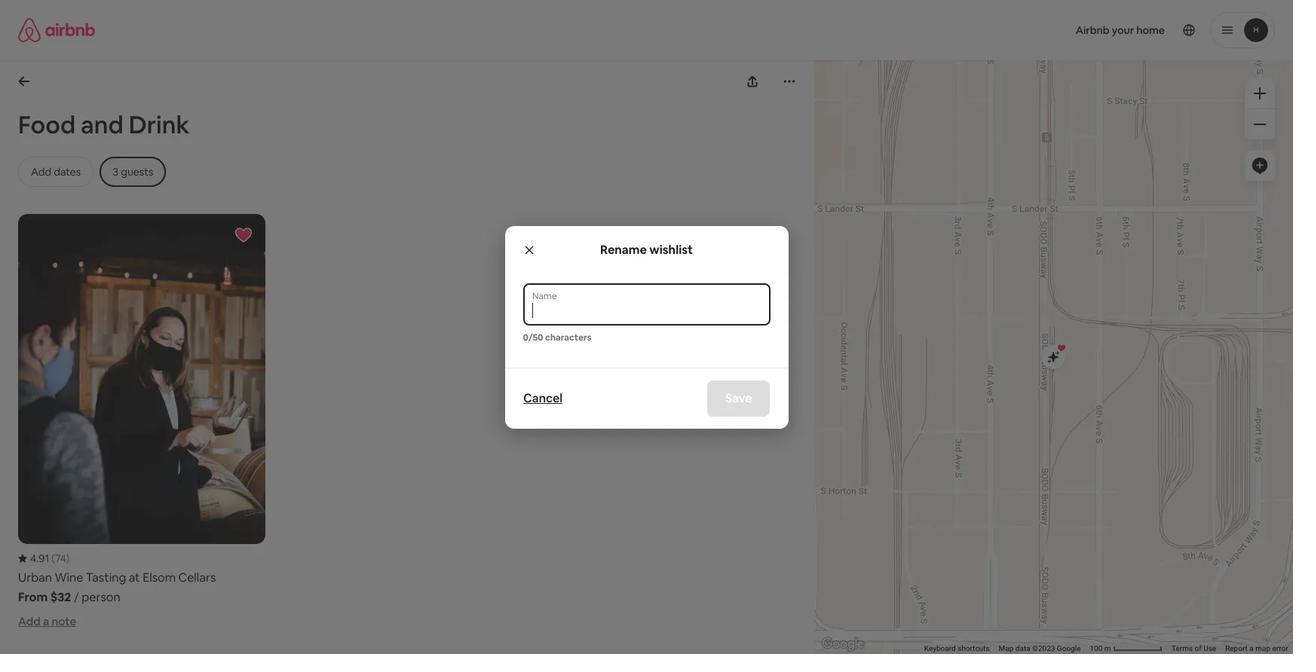 Task type: vqa. For each thing, say whether or not it's contained in the screenshot.
Super Storytelling Guests Say This Host Tells Great Stories.
no



Task type: locate. For each thing, give the bounding box(es) containing it.
0/50 characters
[[523, 331, 592, 343]]

terms of use
[[1172, 645, 1217, 653]]

none text field inside settings dialog
[[532, 303, 761, 318]]

map
[[1256, 645, 1271, 653]]

a left "map"
[[1250, 645, 1254, 653]]

0/50
[[523, 331, 543, 343]]

None text field
[[532, 303, 761, 318]]

unsave this experience image
[[235, 226, 253, 244]]

google image
[[818, 635, 868, 655]]

add
[[18, 614, 41, 629]]

characters
[[545, 331, 592, 343]]

food and drink
[[18, 109, 190, 140]]

add a note button
[[18, 614, 76, 629]]

rename wishlist
[[600, 242, 693, 258]]

report a map error link
[[1226, 645, 1289, 653]]

rename
[[600, 242, 647, 258]]

a
[[43, 614, 49, 629], [1250, 645, 1254, 653]]

rating 4.91 out of 5; 74 reviews image
[[18, 552, 70, 565]]

profile element
[[665, 0, 1275, 60]]

m
[[1105, 645, 1111, 653]]

report a map error
[[1226, 645, 1289, 653]]

person
[[82, 589, 120, 605]]

terms of use link
[[1172, 645, 1217, 653]]

100
[[1090, 645, 1103, 653]]

1 vertical spatial a
[[1250, 645, 1254, 653]]

0 horizontal spatial a
[[43, 614, 49, 629]]

0 vertical spatial a
[[43, 614, 49, 629]]

74
[[55, 552, 66, 565]]

1 horizontal spatial a
[[1250, 645, 1254, 653]]

a right "add"
[[43, 614, 49, 629]]

4.91
[[30, 552, 49, 565]]

save button
[[707, 380, 770, 417]]

note
[[52, 614, 76, 629]]

shortcuts
[[958, 645, 990, 653]]

of
[[1195, 645, 1202, 653]]



Task type: describe. For each thing, give the bounding box(es) containing it.
map data ©2023 google
[[999, 645, 1081, 653]]

)
[[66, 552, 70, 565]]

map
[[999, 645, 1014, 653]]

100 m
[[1090, 645, 1113, 653]]

google map
including 0 saved stays. region
[[669, 0, 1293, 655]]

data
[[1016, 645, 1031, 653]]

/
[[74, 589, 79, 605]]

zoom in image
[[1254, 87, 1266, 100]]

add a note
[[18, 614, 76, 629]]

save
[[725, 390, 752, 406]]

zoom out image
[[1254, 118, 1266, 130]]

(
[[52, 552, 55, 565]]

urban wine tasting at elsom cellars group
[[18, 214, 266, 605]]

100 m button
[[1086, 644, 1168, 655]]

error
[[1273, 645, 1289, 653]]

cancel button
[[515, 383, 570, 414]]

wishlist
[[649, 242, 693, 258]]

from $32 / person
[[18, 589, 120, 605]]

keyboard
[[925, 645, 956, 653]]

$32
[[50, 589, 71, 605]]

and
[[81, 109, 124, 140]]

settings dialog
[[505, 226, 788, 429]]

food
[[18, 109, 76, 140]]

keyboard shortcuts
[[925, 645, 990, 653]]

from
[[18, 589, 48, 605]]

report
[[1226, 645, 1248, 653]]

terms
[[1172, 645, 1193, 653]]

©2023
[[1033, 645, 1056, 653]]

a for report
[[1250, 645, 1254, 653]]

google
[[1057, 645, 1081, 653]]

use
[[1204, 645, 1217, 653]]

add a place to the map image
[[1251, 157, 1269, 175]]

drink
[[129, 109, 190, 140]]

4.91 ( 74 )
[[30, 552, 70, 565]]

cancel
[[523, 390, 562, 406]]

a for add
[[43, 614, 49, 629]]

keyboard shortcuts button
[[925, 644, 990, 655]]



